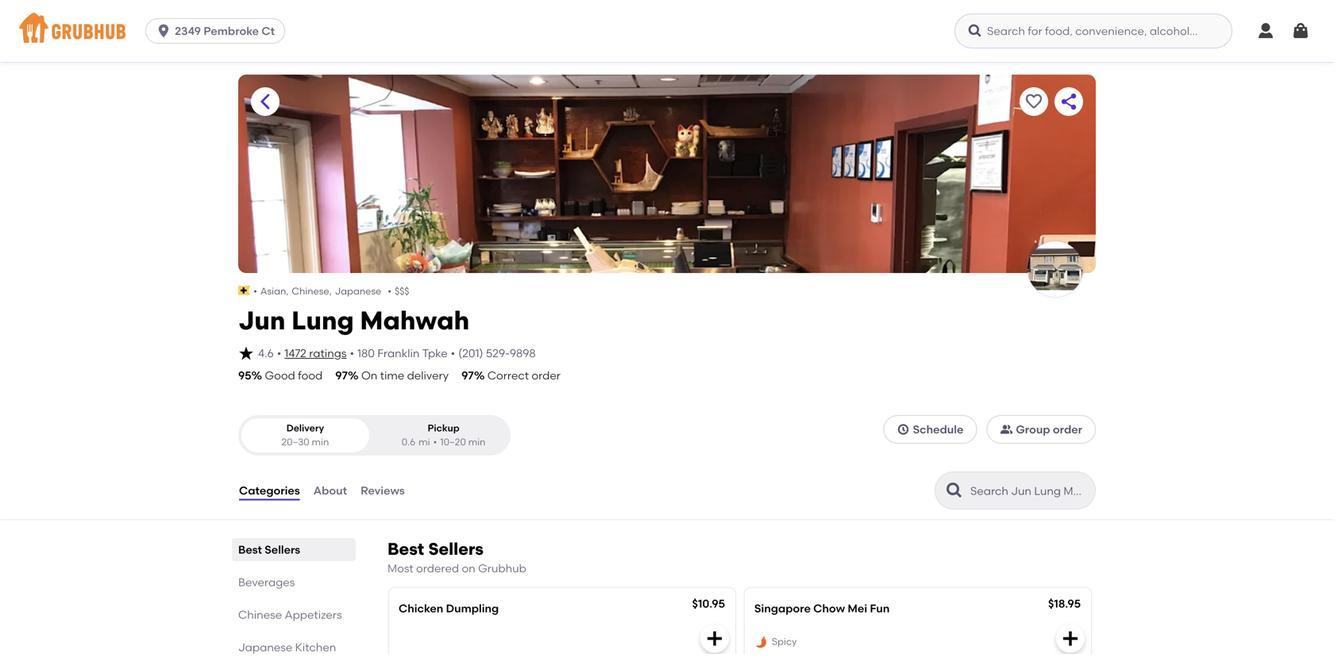 Task type: describe. For each thing, give the bounding box(es) containing it.
reviews button
[[360, 462, 406, 519]]

10–20
[[440, 436, 466, 448]]

search icon image
[[945, 481, 964, 500]]

chinese
[[238, 608, 282, 622]]

chinese,
[[292, 285, 332, 297]]

95
[[238, 369, 251, 382]]

97 for correct order
[[461, 369, 474, 382]]

save this restaurant button
[[1020, 87, 1048, 116]]

order for correct order
[[532, 369, 561, 382]]

grubhub
[[478, 562, 526, 575]]

jun
[[238, 305, 285, 336]]

• left 180
[[350, 347, 354, 360]]

9898
[[510, 347, 536, 360]]

mi
[[419, 436, 430, 448]]

97 for on time delivery
[[335, 369, 348, 382]]

franklin
[[377, 347, 420, 360]]

most
[[388, 562, 413, 575]]

time
[[380, 369, 404, 382]]

categories button
[[238, 462, 301, 519]]

japanese inside japanese kitchen
[[238, 641, 292, 654]]

1 horizontal spatial svg image
[[705, 629, 724, 648]]

0 vertical spatial svg image
[[238, 345, 254, 361]]

svg image inside schedule button
[[897, 423, 910, 436]]

mei
[[848, 602, 867, 615]]

pickup 0.6 mi • 10–20 min
[[402, 423, 486, 448]]

• inside pickup 0.6 mi • 10–20 min
[[433, 436, 437, 448]]

delivery
[[286, 423, 324, 434]]

best for best sellers most ordered on grubhub
[[388, 539, 424, 559]]

correct
[[487, 369, 529, 382]]

kitchen
[[295, 641, 336, 654]]

tpke
[[422, 347, 448, 360]]

appetizers
[[285, 608, 342, 622]]

2349 pembroke ct
[[175, 24, 275, 38]]

• right 4.6
[[277, 347, 281, 360]]

2349
[[175, 24, 201, 38]]

ordered
[[416, 562, 459, 575]]

group
[[1016, 423, 1050, 436]]

• right subscription pass icon
[[253, 285, 257, 297]]

2349 pembroke ct button
[[145, 18, 291, 44]]

subscription pass image
[[238, 286, 250, 296]]

delivery
[[407, 369, 449, 382]]

on
[[462, 562, 475, 575]]

best sellers most ordered on grubhub
[[388, 539, 526, 575]]

schedule button
[[884, 415, 977, 444]]

min inside delivery 20–30 min
[[312, 436, 329, 448]]

4.6 • 1472 ratings
[[258, 347, 347, 360]]

categories
[[239, 484, 300, 497]]



Task type: vqa. For each thing, say whether or not it's contained in the screenshot.
the (293)
no



Task type: locate. For each thing, give the bounding box(es) containing it.
correct order
[[487, 369, 561, 382]]

1 horizontal spatial min
[[468, 436, 486, 448]]

2 min from the left
[[468, 436, 486, 448]]

jun lung mahwah
[[238, 305, 469, 336]]

1 horizontal spatial sellers
[[428, 539, 484, 559]]

best inside best sellers most ordered on grubhub
[[388, 539, 424, 559]]

Search Jun Lung Mahwah  search field
[[969, 484, 1090, 499]]

japanese
[[335, 285, 381, 297], [238, 641, 292, 654]]

order inside button
[[1053, 423, 1082, 436]]

min
[[312, 436, 329, 448], [468, 436, 486, 448]]

Search for food, convenience, alcohol... search field
[[954, 13, 1232, 48]]

asian,
[[260, 285, 289, 297]]

svg image down $10.95
[[705, 629, 724, 648]]

1 horizontal spatial order
[[1053, 423, 1082, 436]]

180
[[357, 347, 375, 360]]

97 down "(201)"
[[461, 369, 474, 382]]

chicken dumpling
[[399, 602, 499, 615]]

singapore
[[754, 602, 811, 615]]

beverages
[[238, 576, 295, 589]]

1 97 from the left
[[335, 369, 348, 382]]

best for best sellers
[[238, 543, 262, 557]]

spicy
[[772, 636, 797, 648]]

ct
[[262, 24, 275, 38]]

svg image
[[1256, 21, 1275, 40], [1291, 21, 1310, 40], [156, 23, 172, 39], [967, 23, 983, 39], [897, 423, 910, 436], [1061, 629, 1080, 648]]

food
[[298, 369, 323, 382]]

japanese kitchen
[[238, 641, 336, 654]]

$18.95
[[1048, 597, 1081, 610]]

0 vertical spatial order
[[532, 369, 561, 382]]

singapore chow mei fun
[[754, 602, 890, 615]]

529-
[[486, 347, 510, 360]]

0 vertical spatial japanese
[[335, 285, 381, 297]]

1 vertical spatial order
[[1053, 423, 1082, 436]]

1 horizontal spatial 97
[[461, 369, 474, 382]]

2 97 from the left
[[461, 369, 474, 382]]

sellers for best sellers
[[265, 543, 300, 557]]

order for group order
[[1053, 423, 1082, 436]]

svg image left 4.6
[[238, 345, 254, 361]]

lung
[[292, 305, 354, 336]]

good
[[265, 369, 295, 382]]

min inside pickup 0.6 mi • 10–20 min
[[468, 436, 486, 448]]

people icon image
[[1000, 423, 1013, 436]]

chinese appetizers
[[238, 608, 342, 622]]

• left "(201)"
[[451, 347, 455, 360]]

good food
[[265, 369, 323, 382]]

•
[[253, 285, 257, 297], [388, 285, 391, 297], [277, 347, 281, 360], [350, 347, 354, 360], [451, 347, 455, 360], [433, 436, 437, 448]]

dumpling
[[446, 602, 499, 615]]

0.6
[[402, 436, 415, 448]]

main navigation navigation
[[0, 0, 1334, 62]]

1 vertical spatial svg image
[[705, 629, 724, 648]]

ratings
[[309, 347, 347, 360]]

chicken
[[399, 602, 443, 615]]

• 180 franklin tpke • (201) 529-9898
[[350, 347, 536, 360]]

mahwah
[[360, 305, 469, 336]]

sellers up beverages
[[265, 543, 300, 557]]

delivery 20–30 min
[[281, 423, 329, 448]]

• left '$$$'
[[388, 285, 391, 297]]

svg image
[[238, 345, 254, 361], [705, 629, 724, 648]]

sellers up the on
[[428, 539, 484, 559]]

4.6
[[258, 347, 274, 360]]

fun
[[870, 602, 890, 615]]

share icon image
[[1059, 92, 1078, 111]]

min right 10–20
[[468, 436, 486, 448]]

20–30
[[281, 436, 309, 448]]

sellers inside best sellers most ordered on grubhub
[[428, 539, 484, 559]]

0 horizontal spatial japanese
[[238, 641, 292, 654]]

caret left icon image
[[256, 92, 275, 111]]

order
[[532, 369, 561, 382], [1053, 423, 1082, 436]]

0 horizontal spatial sellers
[[265, 543, 300, 557]]

(201)
[[458, 347, 483, 360]]

min down delivery
[[312, 436, 329, 448]]

1 horizontal spatial best
[[388, 539, 424, 559]]

0 horizontal spatial 97
[[335, 369, 348, 382]]

pickup
[[428, 423, 460, 434]]

option group
[[238, 415, 511, 456]]

97
[[335, 369, 348, 382], [461, 369, 474, 382]]

japanese down chinese
[[238, 641, 292, 654]]

order down 9898
[[532, 369, 561, 382]]

0 horizontal spatial min
[[312, 436, 329, 448]]

schedule
[[913, 423, 963, 436]]

best
[[388, 539, 424, 559], [238, 543, 262, 557]]

spicy image
[[754, 635, 769, 650]]

pembroke
[[204, 24, 259, 38]]

0 horizontal spatial best
[[238, 543, 262, 557]]

save this restaurant image
[[1024, 92, 1043, 111]]

97 down 'ratings' on the bottom left
[[335, 369, 348, 382]]

chow
[[813, 602, 845, 615]]

1 vertical spatial japanese
[[238, 641, 292, 654]]

svg image inside 2349 pembroke ct button
[[156, 23, 172, 39]]

about
[[313, 484, 347, 497]]

0 horizontal spatial order
[[532, 369, 561, 382]]

1 min from the left
[[312, 436, 329, 448]]

best sellers
[[238, 543, 300, 557]]

1 horizontal spatial japanese
[[335, 285, 381, 297]]

group order button
[[987, 415, 1096, 444]]

reviews
[[361, 484, 405, 497]]

best up beverages
[[238, 543, 262, 557]]

0 horizontal spatial svg image
[[238, 345, 254, 361]]

order right group
[[1053, 423, 1082, 436]]

japanese up the 'jun lung mahwah'
[[335, 285, 381, 297]]

sellers
[[428, 539, 484, 559], [265, 543, 300, 557]]

option group containing delivery 20–30 min
[[238, 415, 511, 456]]

best up most
[[388, 539, 424, 559]]

$$$
[[395, 285, 409, 297]]

$10.95
[[692, 597, 725, 610]]

• right mi at bottom
[[433, 436, 437, 448]]

about button
[[313, 462, 348, 519]]

on time delivery
[[361, 369, 449, 382]]

1472
[[284, 347, 306, 360]]

sellers for best sellers most ordered on grubhub
[[428, 539, 484, 559]]

• asian, chinese, japanese • $$$
[[253, 285, 409, 297]]

on
[[361, 369, 377, 382]]

group order
[[1016, 423, 1082, 436]]



